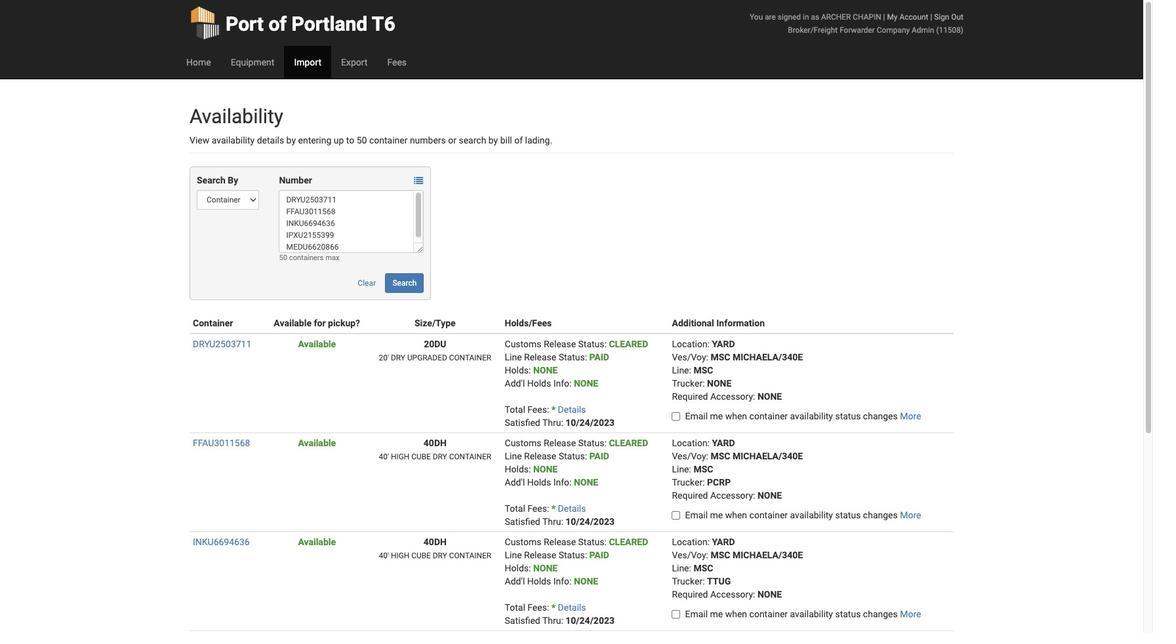 Task type: describe. For each thing, give the bounding box(es) containing it.
trucker: for pcrp
[[672, 478, 705, 488]]

customs release status : cleared line release status : paid holds: none add'l holds info: none for location : yard ves/voy: msc michaela/340e line: msc trucker: ttug required accessory : none
[[505, 537, 648, 587]]

customs for location : yard ves/voy: msc michaela/340e line: msc trucker: none required accessory : none
[[505, 339, 542, 350]]

details for location : yard ves/voy: msc michaela/340e line: msc trucker: ttug required accessory : none
[[558, 603, 586, 613]]

high for ffau3011568
[[391, 453, 409, 462]]

holds: for location : yard ves/voy: msc michaela/340e line: msc trucker: none required accessory : none
[[505, 365, 531, 376]]

search for search by
[[197, 175, 226, 186]]

satisfied for location : yard ves/voy: msc michaela/340e line: msc trucker: pcrp required accessory : none
[[505, 517, 540, 527]]

dryu2503711
[[193, 339, 251, 350]]

details link for location : yard ves/voy: msc michaela/340e line: msc trucker: pcrp required accessory : none
[[558, 504, 586, 514]]

paid for location : yard ves/voy: msc michaela/340e line: msc trucker: ttug required accessory : none
[[589, 550, 609, 561]]

holds for location : yard ves/voy: msc michaela/340e line: msc trucker: ttug required accessory : none
[[527, 577, 551, 587]]

search
[[459, 135, 486, 146]]

more link for location : yard ves/voy: msc michaela/340e line: msc trucker: pcrp required accessory : none
[[900, 510, 921, 521]]

are
[[765, 12, 776, 22]]

1 vertical spatial 50
[[279, 254, 287, 262]]

fees button
[[377, 46, 417, 79]]

more link for location : yard ves/voy: msc michaela/340e line: msc trucker: none required accessory : none
[[900, 411, 921, 422]]

1 horizontal spatial 50
[[357, 135, 367, 146]]

yard for pcrp
[[712, 438, 735, 449]]

40dh 40' high cube dry container for inku6694636
[[379, 537, 491, 561]]

location : yard ves/voy: msc michaela/340e line: msc trucker: none required accessory : none
[[672, 339, 803, 402]]

out
[[951, 12, 964, 22]]

when for none
[[725, 411, 747, 422]]

line: for pcrp
[[672, 464, 691, 475]]

broker/freight
[[788, 26, 838, 35]]

details link for location : yard ves/voy: msc michaela/340e line: msc trucker: ttug required accessory : none
[[558, 603, 586, 613]]

add'l for location : yard ves/voy: msc michaela/340e line: msc trucker: pcrp required accessory : none
[[505, 478, 525, 488]]

search by
[[197, 175, 238, 186]]

to
[[346, 135, 354, 146]]

changes for location : yard ves/voy: msc michaela/340e line: msc trucker: none required accessory : none
[[863, 411, 898, 422]]

holds/fees
[[505, 318, 552, 329]]

show list image
[[414, 177, 423, 186]]

50 containers max
[[279, 254, 340, 262]]

more link for location : yard ves/voy: msc michaela/340e line: msc trucker: ttug required accessory : none
[[900, 609, 921, 620]]

ves/voy: for location : yard ves/voy: msc michaela/340e line: msc trucker: none required accessory : none
[[672, 352, 708, 363]]

container inside "20du 20' dry upgraded container"
[[449, 354, 491, 363]]

container for location : yard ves/voy: msc michaela/340e line: msc trucker: ttug required accessory : none
[[750, 609, 788, 620]]

total for location : yard ves/voy: msc michaela/340e line: msc trucker: pcrp required accessory : none
[[505, 504, 525, 514]]

fees: for location : yard ves/voy: msc michaela/340e line: msc trucker: none required accessory : none
[[528, 405, 549, 415]]

1 by from the left
[[286, 135, 296, 146]]

add'l for location : yard ves/voy: msc michaela/340e line: msc trucker: none required accessory : none
[[505, 379, 525, 389]]

dry for ffau3011568
[[433, 453, 447, 462]]

* for location : yard ves/voy: msc michaela/340e line: msc trucker: none required accessory : none
[[552, 405, 556, 415]]

required for location : yard ves/voy: msc michaela/340e line: msc trucker: ttug required accessory : none
[[672, 590, 708, 600]]

pickup?
[[328, 318, 360, 329]]

number
[[279, 175, 312, 186]]

home button
[[176, 46, 221, 79]]

ves/voy: for location : yard ves/voy: msc michaela/340e line: msc trucker: pcrp required accessory : none
[[672, 451, 708, 462]]

lading.
[[525, 135, 552, 146]]

email for location : yard ves/voy: msc michaela/340e line: msc trucker: none required accessory : none
[[685, 411, 708, 422]]

container for location : yard ves/voy: msc michaela/340e line: msc trucker: pcrp required accessory : none
[[750, 510, 788, 521]]

10/24/2023 for location : yard ves/voy: msc michaela/340e line: msc trucker: ttug required accessory : none
[[566, 616, 615, 626]]

yard for none
[[712, 339, 735, 350]]

archer
[[821, 12, 851, 22]]

total fees: * details satisfied thru: 10/24/2023 for location : yard ves/voy: msc michaela/340e line: msc trucker: pcrp required accessory : none
[[505, 504, 615, 527]]

numbers
[[410, 135, 446, 146]]

available for pickup?
[[274, 318, 360, 329]]

ffau3011568
[[193, 438, 250, 449]]

as
[[811, 12, 819, 22]]

containers
[[289, 254, 324, 262]]

size/type
[[415, 318, 456, 329]]

export button
[[331, 46, 377, 79]]

20du 20' dry upgraded container
[[379, 339, 491, 363]]

ves/voy: for location : yard ves/voy: msc michaela/340e line: msc trucker: ttug required accessory : none
[[672, 550, 708, 561]]

signed
[[778, 12, 801, 22]]

2 by from the left
[[489, 135, 498, 146]]

line for location : yard ves/voy: msc michaela/340e line: msc trucker: ttug required accessory : none
[[505, 550, 522, 561]]

more for location : yard ves/voy: msc michaela/340e line: msc trucker: pcrp required accessory : none
[[900, 510, 921, 521]]

availability
[[190, 105, 283, 128]]

export
[[341, 57, 368, 68]]

equipment
[[231, 57, 274, 68]]

entering
[[298, 135, 332, 146]]

clear
[[358, 279, 376, 288]]

bill
[[500, 135, 512, 146]]

more for location : yard ves/voy: msc michaela/340e line: msc trucker: ttug required accessory : none
[[900, 609, 921, 620]]

me for none
[[710, 411, 723, 422]]

ttug
[[707, 577, 731, 587]]

email me when container availability status changes more for location : yard ves/voy: msc michaela/340e line: msc trucker: pcrp required accessory : none
[[685, 510, 921, 521]]

for
[[314, 318, 326, 329]]

account
[[900, 12, 929, 22]]

satisfied for location : yard ves/voy: msc michaela/340e line: msc trucker: ttug required accessory : none
[[505, 616, 540, 626]]

inku6694636
[[193, 537, 250, 548]]

t6
[[372, 12, 395, 35]]

holds: for location : yard ves/voy: msc michaela/340e line: msc trucker: pcrp required accessory : none
[[505, 464, 531, 475]]

trucker: for ttug
[[672, 577, 705, 587]]

10/24/2023 for location : yard ves/voy: msc michaela/340e line: msc trucker: none required accessory : none
[[566, 418, 615, 428]]

michaela/340e for location : yard ves/voy: msc michaela/340e line: msc trucker: none required accessory : none
[[733, 352, 803, 363]]

max
[[325, 254, 340, 262]]

fees: for location : yard ves/voy: msc michaela/340e line: msc trucker: ttug required accessory : none
[[528, 603, 549, 613]]

clear button
[[351, 274, 383, 293]]

in
[[803, 12, 809, 22]]

import button
[[284, 46, 331, 79]]

yard for ttug
[[712, 537, 735, 548]]

equipment button
[[221, 46, 284, 79]]

forwarder
[[840, 26, 875, 35]]

total for location : yard ves/voy: msc michaela/340e line: msc trucker: none required accessory : none
[[505, 405, 525, 415]]

port of portland t6
[[226, 12, 395, 35]]

none inside location : yard ves/voy: msc michaela/340e line: msc trucker: ttug required accessory : none
[[758, 590, 782, 600]]

cleared for location : yard ves/voy: msc michaela/340e line: msc trucker: pcrp required accessory : none
[[609, 438, 648, 449]]

info: for location : yard ves/voy: msc michaela/340e line: msc trucker: pcrp required accessory : none
[[553, 478, 572, 488]]

20'
[[379, 354, 389, 363]]

my account link
[[887, 12, 929, 22]]

20du
[[424, 339, 446, 350]]

fees
[[387, 57, 407, 68]]

by
[[228, 175, 238, 186]]

changes for location : yard ves/voy: msc michaela/340e line: msc trucker: ttug required accessory : none
[[863, 609, 898, 620]]

required for location : yard ves/voy: msc michaela/340e line: msc trucker: none required accessory : none
[[672, 392, 708, 402]]

more for location : yard ves/voy: msc michaela/340e line: msc trucker: none required accessory : none
[[900, 411, 921, 422]]

email for location : yard ves/voy: msc michaela/340e line: msc trucker: pcrp required accessory : none
[[685, 510, 708, 521]]

port
[[226, 12, 264, 35]]

10/24/2023 for location : yard ves/voy: msc michaela/340e line: msc trucker: pcrp required accessory : none
[[566, 517, 615, 527]]

status for location : yard ves/voy: msc michaela/340e line: msc trucker: ttug required accessory : none
[[835, 609, 861, 620]]

1 | from the left
[[883, 12, 885, 22]]

available for ffau3011568
[[298, 438, 336, 449]]

additional
[[672, 318, 714, 329]]



Task type: locate. For each thing, give the bounding box(es) containing it.
1 info: from the top
[[553, 379, 572, 389]]

container right to
[[369, 135, 408, 146]]

0 vertical spatial yard
[[712, 339, 735, 350]]

container down location : yard ves/voy: msc michaela/340e line: msc trucker: pcrp required accessory : none on the right bottom of page
[[750, 510, 788, 521]]

line for location : yard ves/voy: msc michaela/340e line: msc trucker: pcrp required accessory : none
[[505, 451, 522, 462]]

2 vertical spatial yard
[[712, 537, 735, 548]]

customs
[[505, 339, 542, 350], [505, 438, 542, 449], [505, 537, 542, 548]]

when down location : yard ves/voy: msc michaela/340e line: msc trucker: none required accessory : none
[[725, 411, 747, 422]]

0 vertical spatial email me when container availability status changes more
[[685, 411, 921, 422]]

1 vertical spatial when
[[725, 510, 747, 521]]

availability
[[212, 135, 255, 146], [790, 411, 833, 422], [790, 510, 833, 521], [790, 609, 833, 620]]

1 horizontal spatial by
[[489, 135, 498, 146]]

1 add'l from the top
[[505, 379, 525, 389]]

1 email from the top
[[685, 411, 708, 422]]

0 vertical spatial cleared
[[609, 339, 648, 350]]

ves/voy:
[[672, 352, 708, 363], [672, 451, 708, 462], [672, 550, 708, 561]]

0 vertical spatial total
[[505, 405, 525, 415]]

| left sign
[[930, 12, 932, 22]]

satisfied
[[505, 418, 540, 428], [505, 517, 540, 527], [505, 616, 540, 626]]

1 vertical spatial customs release status : cleared line release status : paid holds: none add'l holds info: none
[[505, 438, 648, 488]]

container for location : yard ves/voy: msc michaela/340e line: msc trucker: ttug required accessory : none
[[449, 552, 491, 561]]

2 yard from the top
[[712, 438, 735, 449]]

search right clear button
[[393, 279, 417, 288]]

2 thru: from the top
[[542, 517, 563, 527]]

None checkbox
[[672, 512, 681, 520], [672, 611, 681, 619], [672, 512, 681, 520], [672, 611, 681, 619]]

1 when from the top
[[725, 411, 747, 422]]

location
[[672, 339, 708, 350], [672, 438, 708, 449], [672, 537, 708, 548]]

1 40' from the top
[[379, 453, 389, 462]]

0 vertical spatial accessory
[[710, 392, 753, 402]]

holds: for location : yard ves/voy: msc michaela/340e line: msc trucker: ttug required accessory : none
[[505, 564, 531, 574]]

0 vertical spatial of
[[269, 12, 287, 35]]

1 fees: from the top
[[528, 405, 549, 415]]

when down the pcrp
[[725, 510, 747, 521]]

yard down additional information
[[712, 339, 735, 350]]

location : yard ves/voy: msc michaela/340e line: msc trucker: pcrp required accessory : none
[[672, 438, 803, 501]]

0 vertical spatial email
[[685, 411, 708, 422]]

container
[[369, 135, 408, 146], [750, 411, 788, 422], [750, 510, 788, 521], [750, 609, 788, 620]]

1 vertical spatial total fees: * details satisfied thru: 10/24/2023
[[505, 504, 615, 527]]

2 vertical spatial holds:
[[505, 564, 531, 574]]

availability for location : yard ves/voy: msc michaela/340e line: msc trucker: pcrp required accessory : none
[[790, 510, 833, 521]]

2 me from the top
[[710, 510, 723, 521]]

my
[[887, 12, 898, 22]]

details for location : yard ves/voy: msc michaela/340e line: msc trucker: none required accessory : none
[[558, 405, 586, 415]]

line
[[505, 352, 522, 363], [505, 451, 522, 462], [505, 550, 522, 561]]

container for location : yard ves/voy: msc michaela/340e line: msc trucker: none required accessory : none
[[750, 411, 788, 422]]

1 total fees: * details satisfied thru: 10/24/2023 from the top
[[505, 405, 615, 428]]

ves/voy: up ttug
[[672, 550, 708, 561]]

available for inku6694636
[[298, 537, 336, 548]]

3 michaela/340e from the top
[[733, 550, 803, 561]]

search left by at the top left of the page
[[197, 175, 226, 186]]

1 yard from the top
[[712, 339, 735, 350]]

ves/voy: up the pcrp
[[672, 451, 708, 462]]

50
[[357, 135, 367, 146], [279, 254, 287, 262]]

1 required from the top
[[672, 392, 708, 402]]

me down ttug
[[710, 609, 723, 620]]

1 satisfied from the top
[[505, 418, 540, 428]]

line: inside location : yard ves/voy: msc michaela/340e line: msc trucker: ttug required accessory : none
[[672, 564, 691, 574]]

location down additional
[[672, 339, 708, 350]]

3 accessory from the top
[[710, 590, 753, 600]]

3 changes from the top
[[863, 609, 898, 620]]

accessory inside location : yard ves/voy: msc michaela/340e line: msc trucker: ttug required accessory : none
[[710, 590, 753, 600]]

None checkbox
[[672, 413, 681, 421]]

trucker:
[[672, 379, 705, 389], [672, 478, 705, 488], [672, 577, 705, 587]]

cleared for location : yard ves/voy: msc michaela/340e line: msc trucker: none required accessory : none
[[609, 339, 648, 350]]

required for location : yard ves/voy: msc michaela/340e line: msc trucker: pcrp required accessory : none
[[672, 491, 708, 501]]

sign out link
[[934, 12, 964, 22]]

michaela/340e inside location : yard ves/voy: msc michaela/340e line: msc trucker: pcrp required accessory : none
[[733, 451, 803, 462]]

2 vertical spatial line
[[505, 550, 522, 561]]

1 vertical spatial 40dh
[[424, 537, 447, 548]]

trucker: left ttug
[[672, 577, 705, 587]]

status
[[835, 411, 861, 422], [835, 510, 861, 521], [835, 609, 861, 620]]

accessory
[[710, 392, 753, 402], [710, 491, 753, 501], [710, 590, 753, 600]]

import
[[294, 57, 321, 68]]

2 more link from the top
[[900, 510, 921, 521]]

2 satisfied from the top
[[505, 517, 540, 527]]

accessory inside location : yard ves/voy: msc michaela/340e line: msc trucker: pcrp required accessory : none
[[710, 491, 753, 501]]

1 vertical spatial more link
[[900, 510, 921, 521]]

40' for ffau3011568
[[379, 453, 389, 462]]

1 40dh 40' high cube dry container from the top
[[379, 438, 491, 462]]

fees:
[[528, 405, 549, 415], [528, 504, 549, 514], [528, 603, 549, 613]]

50 left containers
[[279, 254, 287, 262]]

line: inside location : yard ves/voy: msc michaela/340e line: msc trucker: pcrp required accessory : none
[[672, 464, 691, 475]]

required inside location : yard ves/voy: msc michaela/340e line: msc trucker: pcrp required accessory : none
[[672, 491, 708, 501]]

1 accessory from the top
[[710, 392, 753, 402]]

0 vertical spatial trucker:
[[672, 379, 705, 389]]

2 container from the top
[[449, 453, 491, 462]]

cleared for location : yard ves/voy: msc michaela/340e line: msc trucker: ttug required accessory : none
[[609, 537, 648, 548]]

1 status from the top
[[835, 411, 861, 422]]

location inside location : yard ves/voy: msc michaela/340e line: msc trucker: pcrp required accessory : none
[[672, 438, 708, 449]]

email down ttug
[[685, 609, 708, 620]]

10/24/2023
[[566, 418, 615, 428], [566, 517, 615, 527], [566, 616, 615, 626]]

3 location from the top
[[672, 537, 708, 548]]

yard inside location : yard ves/voy: msc michaela/340e line: msc trucker: pcrp required accessory : none
[[712, 438, 735, 449]]

satisfied for location : yard ves/voy: msc michaela/340e line: msc trucker: none required accessory : none
[[505, 418, 540, 428]]

2 status from the top
[[835, 510, 861, 521]]

location for location : yard ves/voy: msc michaela/340e line: msc trucker: pcrp required accessory : none
[[672, 438, 708, 449]]

me down the pcrp
[[710, 510, 723, 521]]

2 40dh from the top
[[424, 537, 447, 548]]

email
[[685, 411, 708, 422], [685, 510, 708, 521], [685, 609, 708, 620]]

location inside location : yard ves/voy: msc michaela/340e line: msc trucker: none required accessory : none
[[672, 339, 708, 350]]

2 vertical spatial changes
[[863, 609, 898, 620]]

company
[[877, 26, 910, 35]]

trucker: inside location : yard ves/voy: msc michaela/340e line: msc trucker: none required accessory : none
[[672, 379, 705, 389]]

search for search
[[393, 279, 417, 288]]

trucker: for none
[[672, 379, 705, 389]]

when for pcrp
[[725, 510, 747, 521]]

0 vertical spatial container
[[449, 354, 491, 363]]

2 details link from the top
[[558, 504, 586, 514]]

0 vertical spatial line
[[505, 352, 522, 363]]

chapin
[[853, 12, 881, 22]]

2 michaela/340e from the top
[[733, 451, 803, 462]]

status for location : yard ves/voy: msc michaela/340e line: msc trucker: pcrp required accessory : none
[[835, 510, 861, 521]]

2 vertical spatial add'l
[[505, 577, 525, 587]]

2 holds from the top
[[527, 478, 551, 488]]

view
[[190, 135, 209, 146]]

2 add'l from the top
[[505, 478, 525, 488]]

40dh 40' high cube dry container
[[379, 438, 491, 462], [379, 537, 491, 561]]

fees: for location : yard ves/voy: msc michaela/340e line: msc trucker: pcrp required accessory : none
[[528, 504, 549, 514]]

details link for location : yard ves/voy: msc michaela/340e line: msc trucker: none required accessory : none
[[558, 405, 586, 415]]

40' for inku6694636
[[379, 552, 389, 561]]

details
[[257, 135, 284, 146]]

2 high from the top
[[391, 552, 409, 561]]

accessory for pcrp
[[710, 491, 753, 501]]

40dh for ffau3011568
[[424, 438, 447, 449]]

2 vertical spatial 10/24/2023
[[566, 616, 615, 626]]

| left my
[[883, 12, 885, 22]]

location inside location : yard ves/voy: msc michaela/340e line: msc trucker: ttug required accessory : none
[[672, 537, 708, 548]]

required
[[672, 392, 708, 402], [672, 491, 708, 501], [672, 590, 708, 600]]

50 right to
[[357, 135, 367, 146]]

3 details link from the top
[[558, 603, 586, 613]]

paid for location : yard ves/voy: msc michaela/340e line: msc trucker: none required accessory : none
[[589, 352, 609, 363]]

email me when container availability status changes more for location : yard ves/voy: msc michaela/340e line: msc trucker: ttug required accessory : none
[[685, 609, 921, 620]]

1 cleared from the top
[[609, 339, 648, 350]]

search
[[197, 175, 226, 186], [393, 279, 417, 288]]

trucker: inside location : yard ves/voy: msc michaela/340e line: msc trucker: ttug required accessory : none
[[672, 577, 705, 587]]

of right bill
[[514, 135, 523, 146]]

1 details from the top
[[558, 405, 586, 415]]

40dh for inku6694636
[[424, 537, 447, 548]]

3 more from the top
[[900, 609, 921, 620]]

accessory for none
[[710, 392, 753, 402]]

email for location : yard ves/voy: msc michaela/340e line: msc trucker: ttug required accessory : none
[[685, 609, 708, 620]]

home
[[186, 57, 211, 68]]

3 line from the top
[[505, 550, 522, 561]]

customs release status : cleared line release status : paid holds: none add'l holds info: none for location : yard ves/voy: msc michaela/340e line: msc trucker: pcrp required accessory : none
[[505, 438, 648, 488]]

1 10/24/2023 from the top
[[566, 418, 615, 428]]

total fees: * details satisfied thru: 10/24/2023 for location : yard ves/voy: msc michaela/340e line: msc trucker: none required accessory : none
[[505, 405, 615, 428]]

1 vertical spatial ves/voy:
[[672, 451, 708, 462]]

michaela/340e for location : yard ves/voy: msc michaela/340e line: msc trucker: pcrp required accessory : none
[[733, 451, 803, 462]]

info: for location : yard ves/voy: msc michaela/340e line: msc trucker: none required accessory : none
[[553, 379, 572, 389]]

1 vertical spatial fees:
[[528, 504, 549, 514]]

1 ves/voy: from the top
[[672, 352, 708, 363]]

3 add'l from the top
[[505, 577, 525, 587]]

0 vertical spatial total fees: * details satisfied thru: 10/24/2023
[[505, 405, 615, 428]]

available for dryu2503711
[[298, 339, 336, 350]]

1 vertical spatial paid
[[589, 451, 609, 462]]

0 vertical spatial add'l
[[505, 379, 525, 389]]

2 total from the top
[[505, 504, 525, 514]]

3 fees: from the top
[[528, 603, 549, 613]]

container down location : yard ves/voy: msc michaela/340e line: msc trucker: none required accessory : none
[[750, 411, 788, 422]]

0 vertical spatial customs
[[505, 339, 542, 350]]

1 holds: from the top
[[505, 365, 531, 376]]

holds for location : yard ves/voy: msc michaela/340e line: msc trucker: none required accessory : none
[[527, 379, 551, 389]]

0 horizontal spatial 50
[[279, 254, 287, 262]]

2 vertical spatial email me when container availability status changes more
[[685, 609, 921, 620]]

more
[[900, 411, 921, 422], [900, 510, 921, 521], [900, 609, 921, 620]]

0 vertical spatial michaela/340e
[[733, 352, 803, 363]]

3 trucker: from the top
[[672, 577, 705, 587]]

search inside button
[[393, 279, 417, 288]]

0 vertical spatial info:
[[553, 379, 572, 389]]

2 vertical spatial info:
[[553, 577, 572, 587]]

email me when container availability status changes more for location : yard ves/voy: msc michaela/340e line: msc trucker: none required accessory : none
[[685, 411, 921, 422]]

3 details from the top
[[558, 603, 586, 613]]

search button
[[385, 274, 424, 293]]

1 * from the top
[[552, 405, 556, 415]]

1 vertical spatial add'l
[[505, 478, 525, 488]]

port of portland t6 link
[[190, 0, 395, 46]]

1 vertical spatial yard
[[712, 438, 735, 449]]

ffau3011568 link
[[193, 438, 250, 449]]

high for inku6694636
[[391, 552, 409, 561]]

1 thru: from the top
[[542, 418, 563, 428]]

1 customs release status : cleared line release status : paid holds: none add'l holds info: none from the top
[[505, 339, 648, 389]]

container
[[193, 318, 233, 329]]

0 vertical spatial status
[[835, 411, 861, 422]]

3 cleared from the top
[[609, 537, 648, 548]]

michaela/340e for location : yard ves/voy: msc michaela/340e line: msc trucker: ttug required accessory : none
[[733, 550, 803, 561]]

2 vertical spatial michaela/340e
[[733, 550, 803, 561]]

1 details link from the top
[[558, 405, 586, 415]]

2 vertical spatial line:
[[672, 564, 691, 574]]

yard inside location : yard ves/voy: msc michaela/340e line: msc trucker: none required accessory : none
[[712, 339, 735, 350]]

2 required from the top
[[672, 491, 708, 501]]

1 changes from the top
[[863, 411, 898, 422]]

1 vertical spatial status
[[835, 510, 861, 521]]

1 vertical spatial info:
[[553, 478, 572, 488]]

line for location : yard ves/voy: msc michaela/340e line: msc trucker: none required accessory : none
[[505, 352, 522, 363]]

1 vertical spatial trucker:
[[672, 478, 705, 488]]

1 vertical spatial 40dh 40' high cube dry container
[[379, 537, 491, 561]]

required inside location : yard ves/voy: msc michaela/340e line: msc trucker: none required accessory : none
[[672, 392, 708, 402]]

cube
[[411, 453, 431, 462], [411, 552, 431, 561]]

2 vertical spatial more link
[[900, 609, 921, 620]]

paid for location : yard ves/voy: msc michaela/340e line: msc trucker: pcrp required accessory : none
[[589, 451, 609, 462]]

2 vertical spatial customs
[[505, 537, 542, 548]]

2 more from the top
[[900, 510, 921, 521]]

2 vertical spatial dry
[[433, 552, 447, 561]]

40dh 40' high cube dry container for ffau3011568
[[379, 438, 491, 462]]

0 vertical spatial holds
[[527, 379, 551, 389]]

email down the pcrp
[[685, 510, 708, 521]]

container for location : yard ves/voy: msc michaela/340e line: msc trucker: pcrp required accessory : none
[[449, 453, 491, 462]]

1 vertical spatial email
[[685, 510, 708, 521]]

total for location : yard ves/voy: msc michaela/340e line: msc trucker: ttug required accessory : none
[[505, 603, 525, 613]]

0 vertical spatial changes
[[863, 411, 898, 422]]

dryu2503711 link
[[193, 339, 251, 350]]

accessory inside location : yard ves/voy: msc michaela/340e line: msc trucker: none required accessory : none
[[710, 392, 753, 402]]

1 40dh from the top
[[424, 438, 447, 449]]

1 vertical spatial cube
[[411, 552, 431, 561]]

1 vertical spatial accessory
[[710, 491, 753, 501]]

2 line: from the top
[[672, 464, 691, 475]]

3 * from the top
[[552, 603, 556, 613]]

up
[[334, 135, 344, 146]]

2 cleared from the top
[[609, 438, 648, 449]]

1 vertical spatial changes
[[863, 510, 898, 521]]

0 vertical spatial 40dh 40' high cube dry container
[[379, 438, 491, 462]]

2 vertical spatial trucker:
[[672, 577, 705, 587]]

customs release status : cleared line release status : paid holds: none add'l holds info: none for location : yard ves/voy: msc michaela/340e line: msc trucker: none required accessory : none
[[505, 339, 648, 389]]

0 vertical spatial dry
[[391, 354, 405, 363]]

2 vertical spatial customs release status : cleared line release status : paid holds: none add'l holds info: none
[[505, 537, 648, 587]]

(11508)
[[936, 26, 964, 35]]

3 total from the top
[[505, 603, 525, 613]]

changes
[[863, 411, 898, 422], [863, 510, 898, 521], [863, 609, 898, 620]]

yard up ttug
[[712, 537, 735, 548]]

3 yard from the top
[[712, 537, 735, 548]]

when for ttug
[[725, 609, 747, 620]]

details link
[[558, 405, 586, 415], [558, 504, 586, 514], [558, 603, 586, 613]]

trucker: down additional
[[672, 379, 705, 389]]

1 more from the top
[[900, 411, 921, 422]]

3 email from the top
[[685, 609, 708, 620]]

availability for location : yard ves/voy: msc michaela/340e line: msc trucker: ttug required accessory : none
[[790, 609, 833, 620]]

2 details from the top
[[558, 504, 586, 514]]

portland
[[292, 12, 368, 35]]

1 vertical spatial me
[[710, 510, 723, 521]]

location : yard ves/voy: msc michaela/340e line: msc trucker: ttug required accessory : none
[[672, 537, 803, 600]]

1 location from the top
[[672, 339, 708, 350]]

me for pcrp
[[710, 510, 723, 521]]

1 total from the top
[[505, 405, 525, 415]]

ves/voy: inside location : yard ves/voy: msc michaela/340e line: msc trucker: ttug required accessory : none
[[672, 550, 708, 561]]

1 holds from the top
[[527, 379, 551, 389]]

holds
[[527, 379, 551, 389], [527, 478, 551, 488], [527, 577, 551, 587]]

dry inside "20du 20' dry upgraded container"
[[391, 354, 405, 363]]

ves/voy: inside location : yard ves/voy: msc michaela/340e line: msc trucker: none required accessory : none
[[672, 352, 708, 363]]

yard inside location : yard ves/voy: msc michaela/340e line: msc trucker: ttug required accessory : none
[[712, 537, 735, 548]]

1 cube from the top
[[411, 453, 431, 462]]

trucker: inside location : yard ves/voy: msc michaela/340e line: msc trucker: pcrp required accessory : none
[[672, 478, 705, 488]]

holds for location : yard ves/voy: msc michaela/340e line: msc trucker: pcrp required accessory : none
[[527, 478, 551, 488]]

upgraded
[[407, 354, 447, 363]]

0 vertical spatial customs release status : cleared line release status : paid holds: none add'l holds info: none
[[505, 339, 648, 389]]

michaela/340e inside location : yard ves/voy: msc michaela/340e line: msc trucker: none required accessory : none
[[733, 352, 803, 363]]

1 vertical spatial high
[[391, 552, 409, 561]]

email me when container availability status changes more
[[685, 411, 921, 422], [685, 510, 921, 521], [685, 609, 921, 620]]

you
[[750, 12, 763, 22]]

cleared
[[609, 339, 648, 350], [609, 438, 648, 449], [609, 537, 648, 548]]

40'
[[379, 453, 389, 462], [379, 552, 389, 561]]

ves/voy: inside location : yard ves/voy: msc michaela/340e line: msc trucker: pcrp required accessory : none
[[672, 451, 708, 462]]

2 vertical spatial total fees: * details satisfied thru: 10/24/2023
[[505, 603, 615, 626]]

1 vertical spatial container
[[449, 453, 491, 462]]

you are signed in as archer chapin | my account | sign out broker/freight forwarder company admin (11508)
[[750, 12, 964, 35]]

3 info: from the top
[[553, 577, 572, 587]]

3 satisfied from the top
[[505, 616, 540, 626]]

3 customs release status : cleared line release status : paid holds: none add'l holds info: none from the top
[[505, 537, 648, 587]]

2 customs release status : cleared line release status : paid holds: none add'l holds info: none from the top
[[505, 438, 648, 488]]

info:
[[553, 379, 572, 389], [553, 478, 572, 488], [553, 577, 572, 587]]

location up the pcrp
[[672, 438, 708, 449]]

yard
[[712, 339, 735, 350], [712, 438, 735, 449], [712, 537, 735, 548]]

0 vertical spatial required
[[672, 392, 708, 402]]

1 vertical spatial more
[[900, 510, 921, 521]]

inku6694636 link
[[193, 537, 250, 548]]

me down location : yard ves/voy: msc michaela/340e line: msc trucker: none required accessory : none
[[710, 411, 723, 422]]

more link
[[900, 411, 921, 422], [900, 510, 921, 521], [900, 609, 921, 620]]

1 vertical spatial line
[[505, 451, 522, 462]]

additional information
[[672, 318, 765, 329]]

1 more link from the top
[[900, 411, 921, 422]]

location for location : yard ves/voy: msc michaela/340e line: msc trucker: none required accessory : none
[[672, 339, 708, 350]]

me
[[710, 411, 723, 422], [710, 510, 723, 521], [710, 609, 723, 620]]

2 info: from the top
[[553, 478, 572, 488]]

40dh
[[424, 438, 447, 449], [424, 537, 447, 548]]

cube for ffau3011568
[[411, 453, 431, 462]]

3 thru: from the top
[[542, 616, 563, 626]]

0 vertical spatial 40dh
[[424, 438, 447, 449]]

3 line: from the top
[[672, 564, 691, 574]]

holds:
[[505, 365, 531, 376], [505, 464, 531, 475], [505, 564, 531, 574]]

|
[[883, 12, 885, 22], [930, 12, 932, 22]]

2 ves/voy: from the top
[[672, 451, 708, 462]]

1 container from the top
[[449, 354, 491, 363]]

email down location : yard ves/voy: msc michaela/340e line: msc trucker: none required accessory : none
[[685, 411, 708, 422]]

0 vertical spatial details link
[[558, 405, 586, 415]]

2 | from the left
[[930, 12, 932, 22]]

total fees: * details satisfied thru: 10/24/2023
[[505, 405, 615, 428], [505, 504, 615, 527], [505, 603, 615, 626]]

me for ttug
[[710, 609, 723, 620]]

2 location from the top
[[672, 438, 708, 449]]

sign
[[934, 12, 950, 22]]

2 vertical spatial ves/voy:
[[672, 550, 708, 561]]

or
[[448, 135, 457, 146]]

3 container from the top
[[449, 552, 491, 561]]

0 vertical spatial location
[[672, 339, 708, 350]]

2 trucker: from the top
[[672, 478, 705, 488]]

information
[[717, 318, 765, 329]]

0 vertical spatial search
[[197, 175, 226, 186]]

1 high from the top
[[391, 453, 409, 462]]

0 horizontal spatial |
[[883, 12, 885, 22]]

1 vertical spatial of
[[514, 135, 523, 146]]

2 vertical spatial status
[[835, 609, 861, 620]]

3 me from the top
[[710, 609, 723, 620]]

by right details
[[286, 135, 296, 146]]

3 holds: from the top
[[505, 564, 531, 574]]

1 vertical spatial required
[[672, 491, 708, 501]]

cube for inku6694636
[[411, 552, 431, 561]]

0 vertical spatial satisfied
[[505, 418, 540, 428]]

line: for none
[[672, 365, 691, 376]]

2 vertical spatial required
[[672, 590, 708, 600]]

add'l for location : yard ves/voy: msc michaela/340e line: msc trucker: ttug required accessory : none
[[505, 577, 525, 587]]

2 when from the top
[[725, 510, 747, 521]]

2 vertical spatial satisfied
[[505, 616, 540, 626]]

2 email me when container availability status changes more from the top
[[685, 510, 921, 521]]

1 vertical spatial details link
[[558, 504, 586, 514]]

of right port
[[269, 12, 287, 35]]

2 holds: from the top
[[505, 464, 531, 475]]

2 vertical spatial thru:
[[542, 616, 563, 626]]

none inside location : yard ves/voy: msc michaela/340e line: msc trucker: pcrp required accessory : none
[[758, 491, 782, 501]]

line: inside location : yard ves/voy: msc michaela/340e line: msc trucker: none required accessory : none
[[672, 365, 691, 376]]

2 line from the top
[[505, 451, 522, 462]]

changes for location : yard ves/voy: msc michaela/340e line: msc trucker: pcrp required accessory : none
[[863, 510, 898, 521]]

2 vertical spatial location
[[672, 537, 708, 548]]

location up ttug
[[672, 537, 708, 548]]

pcrp
[[707, 478, 731, 488]]

1 vertical spatial location
[[672, 438, 708, 449]]

2 vertical spatial container
[[449, 552, 491, 561]]

0 vertical spatial cube
[[411, 453, 431, 462]]

2 vertical spatial total
[[505, 603, 525, 613]]

* for location : yard ves/voy: msc michaela/340e line: msc trucker: pcrp required accessory : none
[[552, 504, 556, 514]]

1 customs from the top
[[505, 339, 542, 350]]

container down location : yard ves/voy: msc michaela/340e line: msc trucker: ttug required accessory : none
[[750, 609, 788, 620]]

3 customs from the top
[[505, 537, 542, 548]]

2 cube from the top
[[411, 552, 431, 561]]

3 ves/voy: from the top
[[672, 550, 708, 561]]

ves/voy: down additional
[[672, 352, 708, 363]]

admin
[[912, 26, 934, 35]]

0 vertical spatial high
[[391, 453, 409, 462]]

1 me from the top
[[710, 411, 723, 422]]

0 vertical spatial 10/24/2023
[[566, 418, 615, 428]]

3 total fees: * details satisfied thru: 10/24/2023 from the top
[[505, 603, 615, 626]]

thru: for location : yard ves/voy: msc michaela/340e line: msc trucker: none required accessory : none
[[542, 418, 563, 428]]

dry for inku6694636
[[433, 552, 447, 561]]

3 more link from the top
[[900, 609, 921, 620]]

thru: for location : yard ves/voy: msc michaela/340e line: msc trucker: pcrp required accessory : none
[[542, 517, 563, 527]]

add'l
[[505, 379, 525, 389], [505, 478, 525, 488], [505, 577, 525, 587]]

release
[[544, 339, 576, 350], [524, 352, 556, 363], [544, 438, 576, 449], [524, 451, 556, 462], [544, 537, 576, 548], [524, 550, 556, 561]]

1 vertical spatial michaela/340e
[[733, 451, 803, 462]]

*
[[552, 405, 556, 415], [552, 504, 556, 514], [552, 603, 556, 613]]

1 email me when container availability status changes more from the top
[[685, 411, 921, 422]]

status for location : yard ves/voy: msc michaela/340e line: msc trucker: none required accessory : none
[[835, 411, 861, 422]]

customs for location : yard ves/voy: msc michaela/340e line: msc trucker: pcrp required accessory : none
[[505, 438, 542, 449]]

2 accessory from the top
[[710, 491, 753, 501]]

0 vertical spatial when
[[725, 411, 747, 422]]

total
[[505, 405, 525, 415], [505, 504, 525, 514], [505, 603, 525, 613]]

0 horizontal spatial search
[[197, 175, 226, 186]]

info: for location : yard ves/voy: msc michaela/340e line: msc trucker: ttug required accessory : none
[[553, 577, 572, 587]]

2 vertical spatial details
[[558, 603, 586, 613]]

thru:
[[542, 418, 563, 428], [542, 517, 563, 527], [542, 616, 563, 626]]

2 10/24/2023 from the top
[[566, 517, 615, 527]]

of
[[269, 12, 287, 35], [514, 135, 523, 146]]

trucker: left the pcrp
[[672, 478, 705, 488]]

1 vertical spatial customs
[[505, 438, 542, 449]]

2 vertical spatial when
[[725, 609, 747, 620]]

2 * from the top
[[552, 504, 556, 514]]

required inside location : yard ves/voy: msc michaela/340e line: msc trucker: ttug required accessory : none
[[672, 590, 708, 600]]

* for location : yard ves/voy: msc michaela/340e line: msc trucker: ttug required accessory : none
[[552, 603, 556, 613]]

1 vertical spatial line:
[[672, 464, 691, 475]]

2 vertical spatial accessory
[[710, 590, 753, 600]]

michaela/340e
[[733, 352, 803, 363], [733, 451, 803, 462], [733, 550, 803, 561]]

Number text field
[[279, 190, 424, 253]]

view availability details by entering up to 50 container numbers or search by bill of lading.
[[190, 135, 552, 146]]

1 line: from the top
[[672, 365, 691, 376]]

paid
[[589, 352, 609, 363], [589, 451, 609, 462], [589, 550, 609, 561]]

location for location : yard ves/voy: msc michaela/340e line: msc trucker: ttug required accessory : none
[[672, 537, 708, 548]]

thru: for location : yard ves/voy: msc michaela/340e line: msc trucker: ttug required accessory : none
[[542, 616, 563, 626]]

by left bill
[[489, 135, 498, 146]]

msc
[[711, 352, 730, 363], [694, 365, 713, 376], [711, 451, 730, 462], [694, 464, 713, 475], [711, 550, 730, 561], [694, 564, 713, 574]]

2 paid from the top
[[589, 451, 609, 462]]

1 horizontal spatial of
[[514, 135, 523, 146]]

status
[[578, 339, 605, 350], [559, 352, 585, 363], [578, 438, 605, 449], [559, 451, 585, 462], [578, 537, 605, 548], [559, 550, 585, 561]]

total fees: * details satisfied thru: 10/24/2023 for location : yard ves/voy: msc michaela/340e line: msc trucker: ttug required accessory : none
[[505, 603, 615, 626]]

details for location : yard ves/voy: msc michaela/340e line: msc trucker: pcrp required accessory : none
[[558, 504, 586, 514]]

0 vertical spatial 50
[[357, 135, 367, 146]]

0 vertical spatial paid
[[589, 352, 609, 363]]

3 10/24/2023 from the top
[[566, 616, 615, 626]]

michaela/340e inside location : yard ves/voy: msc michaela/340e line: msc trucker: ttug required accessory : none
[[733, 550, 803, 561]]

yard up the pcrp
[[712, 438, 735, 449]]

1 vertical spatial holds
[[527, 478, 551, 488]]

0 horizontal spatial by
[[286, 135, 296, 146]]

0 vertical spatial thru:
[[542, 418, 563, 428]]

when down ttug
[[725, 609, 747, 620]]



Task type: vqa. For each thing, say whether or not it's contained in the screenshot.


